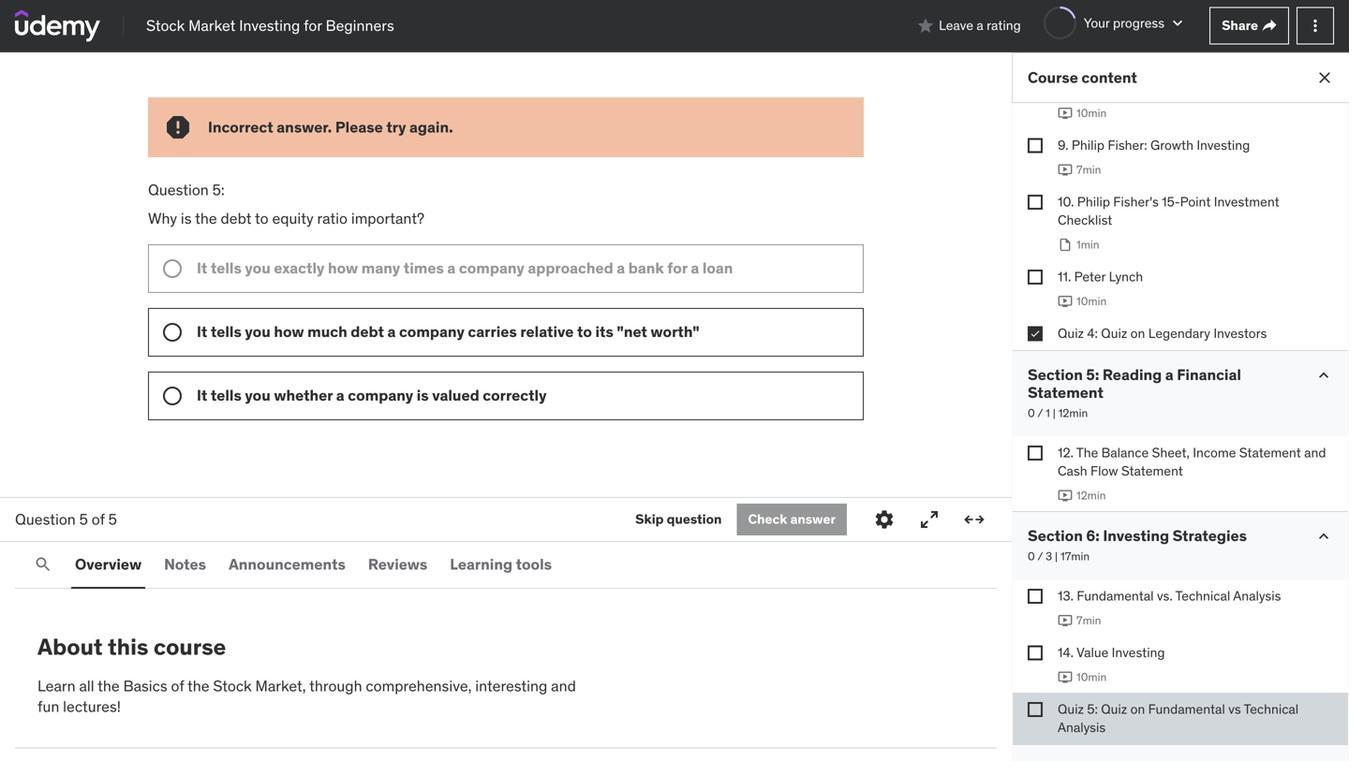 Task type: vqa. For each thing, say whether or not it's contained in the screenshot.
Bought
no



Task type: describe. For each thing, give the bounding box(es) containing it.
| inside section 6: investing strategies 0 / 3 | 17min
[[1055, 550, 1058, 564]]

settings image
[[873, 509, 896, 531]]

point
[[1180, 193, 1211, 210]]

12. the balance sheet, income statement and cash flow statement
[[1058, 445, 1327, 480]]

learning
[[450, 555, 513, 574]]

basics
[[123, 677, 167, 696]]

5: for question
[[212, 180, 225, 200]]

skip question
[[636, 511, 722, 528]]

"net
[[617, 322, 647, 341]]

growth
[[1151, 137, 1194, 154]]

stock inside learn all the basics of the stock market, through comprehensive, interesting and fun lectures!
[[213, 677, 252, 696]]

quiz down 14. value investing
[[1101, 701, 1128, 718]]

your progress
[[1084, 14, 1165, 31]]

quiz right 4:
[[1101, 325, 1128, 342]]

you for exactly
[[245, 258, 271, 278]]

14.
[[1058, 645, 1074, 662]]

overview
[[75, 555, 142, 574]]

on for legendary
[[1131, 325, 1146, 342]]

xsmall image for 14.
[[1028, 646, 1043, 661]]

quiz down play value investing image
[[1058, 701, 1084, 718]]

xsmall image for 12.
[[1028, 446, 1043, 461]]

14. value investing
[[1058, 645, 1165, 662]]

balance
[[1102, 445, 1149, 462]]

learn
[[37, 677, 76, 696]]

stock market investing for beginners
[[146, 16, 394, 35]]

a right whether
[[336, 386, 345, 405]]

tools
[[516, 555, 552, 574]]

small image inside leave a rating button
[[917, 16, 935, 35]]

3
[[1046, 550, 1053, 564]]

a left the loan
[[691, 258, 699, 278]]

1min
[[1077, 238, 1100, 252]]

of inside learn all the basics of the stock market, through comprehensive, interesting and fun lectures!
[[171, 677, 184, 696]]

check
[[748, 511, 788, 528]]

debt for a
[[351, 322, 384, 341]]

the
[[1077, 445, 1099, 462]]

why is the debt to equity ratio important? group
[[148, 244, 864, 421]]

small image inside your progress dropdown button
[[1169, 14, 1187, 32]]

progress
[[1113, 14, 1165, 31]]

investing for stock market investing for beginners
[[239, 16, 300, 35]]

market,
[[255, 677, 306, 696]]

0 vertical spatial of
[[92, 510, 105, 529]]

play fundamental vs. technical analysis image
[[1058, 614, 1073, 629]]

12.
[[1058, 445, 1074, 462]]

1 5 from the left
[[79, 510, 88, 529]]

leave a rating button
[[917, 3, 1021, 48]]

important?
[[351, 209, 424, 228]]

10. philip fisher's 15-point investment checklist
[[1058, 193, 1280, 229]]

philip for 10.
[[1078, 193, 1110, 210]]

your progress button
[[1044, 7, 1187, 39]]

2 horizontal spatial small image
[[1315, 528, 1334, 546]]

valued
[[432, 386, 480, 405]]

it tells you exactly how many times a company approached a bank for a loan
[[197, 258, 733, 278]]

about
[[37, 634, 103, 662]]

play the balance sheet, income statement and cash flow statement image
[[1058, 489, 1073, 504]]

a inside section 5: reading a financial statement 0 / 1 | 12min
[[1166, 365, 1174, 385]]

section 6: investing strategies 0 / 3 | 17min
[[1028, 527, 1247, 564]]

skip question button
[[636, 504, 722, 536]]

tells for it tells you how much debt a company carries relative to its "net worth"
[[211, 322, 242, 341]]

11. peter lynch
[[1058, 268, 1143, 285]]

reviews button
[[364, 543, 431, 588]]

course
[[154, 634, 226, 662]]

a inside leave a rating button
[[977, 17, 984, 34]]

10.
[[1058, 193, 1074, 210]]

0 vertical spatial fundamental
[[1077, 588, 1154, 605]]

incorrect answer. please try again.
[[208, 118, 453, 137]]

it tells you whether a company is valued correctly
[[197, 386, 550, 405]]

tells for it tells you exactly how many times a company approached a bank for a loan
[[211, 258, 242, 278]]

search image
[[34, 556, 52, 574]]

0 horizontal spatial technical
[[1176, 588, 1231, 605]]

investing right growth
[[1197, 137, 1250, 154]]

financial
[[1177, 365, 1242, 385]]

strategies
[[1173, 527, 1247, 546]]

checklist
[[1058, 212, 1113, 229]]

10min for peter
[[1077, 294, 1107, 309]]

fisher's
[[1114, 193, 1159, 210]]

investing for 14. value investing
[[1112, 645, 1165, 662]]

small image
[[1315, 366, 1334, 385]]

13.
[[1058, 588, 1074, 605]]

comprehensive,
[[366, 677, 472, 696]]

fisher:
[[1108, 137, 1148, 154]]

sidebar element
[[1012, 4, 1350, 762]]

the down course
[[187, 677, 209, 696]]

1 vertical spatial company
[[399, 322, 465, 341]]

lectures!
[[63, 698, 121, 717]]

content
[[1082, 68, 1138, 87]]

peter
[[1075, 268, 1106, 285]]

reviews
[[368, 555, 428, 574]]

worth"
[[651, 322, 700, 341]]

1
[[1046, 406, 1050, 421]]

relative
[[520, 322, 574, 341]]

flow
[[1091, 463, 1118, 480]]

philip for 9.
[[1072, 137, 1105, 154]]

statement for financial
[[1028, 383, 1104, 403]]

question for question 5: why is the debt to equity ratio important?
[[148, 180, 209, 200]]

technical inside "quiz 5: quiz on fundamental vs technical analysis"
[[1244, 701, 1299, 718]]

15-
[[1162, 193, 1181, 210]]

many
[[362, 258, 400, 278]]

start philip fisher's 15-point investment checklist image
[[1058, 238, 1073, 253]]

course
[[1028, 68, 1079, 87]]

share button
[[1210, 7, 1290, 45]]

incorrect
[[208, 118, 273, 137]]

announcements
[[229, 555, 346, 574]]

again.
[[410, 118, 453, 137]]

investors
[[1214, 325, 1267, 342]]

vs.
[[1157, 588, 1173, 605]]

answer
[[791, 511, 836, 528]]

quiz 4: quiz on legendary investors
[[1058, 325, 1267, 342]]

section for statement
[[1028, 365, 1083, 385]]

analysis inside "quiz 5: quiz on fundamental vs technical analysis"
[[1058, 720, 1106, 736]]

through
[[309, 677, 362, 696]]

/ inside section 6: investing strategies 0 / 3 | 17min
[[1038, 550, 1043, 564]]

cash
[[1058, 463, 1088, 480]]

4:
[[1087, 325, 1098, 342]]

your
[[1084, 14, 1110, 31]]

9.
[[1058, 137, 1069, 154]]

this
[[108, 634, 149, 662]]

market
[[188, 16, 236, 35]]

question 5: why is the debt to equity ratio important?
[[148, 180, 428, 228]]

and inside 12. the balance sheet, income statement and cash flow statement
[[1305, 445, 1327, 462]]

loan
[[703, 258, 733, 278]]

on for fundamental
[[1131, 701, 1145, 718]]

stock market investing for beginners link
[[146, 15, 394, 36]]

sheet,
[[1152, 445, 1190, 462]]

much
[[307, 322, 347, 341]]

and inside learn all the basics of the stock market, through comprehensive, interesting and fun lectures!
[[551, 677, 576, 696]]

play peter lynch image
[[1058, 294, 1073, 309]]

xsmall image for 11.
[[1028, 270, 1043, 285]]



Task type: locate. For each thing, give the bounding box(es) containing it.
1 horizontal spatial debt
[[351, 322, 384, 341]]

5: for quiz
[[1087, 701, 1098, 718]]

1 vertical spatial is
[[417, 386, 429, 405]]

0 vertical spatial for
[[304, 16, 322, 35]]

debt right much
[[351, 322, 384, 341]]

1 horizontal spatial small image
[[1169, 14, 1187, 32]]

company left carries on the top left of page
[[399, 322, 465, 341]]

1 horizontal spatial question
[[148, 180, 209, 200]]

0 horizontal spatial 5
[[79, 510, 88, 529]]

xsmall image left the 14.
[[1028, 646, 1043, 661]]

technical right vs.
[[1176, 588, 1231, 605]]

1 section from the top
[[1028, 365, 1083, 385]]

1 vertical spatial analysis
[[1058, 720, 1106, 736]]

learn all the basics of the stock market, through comprehensive, interesting and fun lectures!
[[37, 677, 576, 717]]

1 vertical spatial stock
[[213, 677, 252, 696]]

learning tools button
[[446, 543, 556, 588]]

/ left 3
[[1038, 550, 1043, 564]]

why
[[148, 209, 177, 228]]

1 vertical spatial section
[[1028, 527, 1083, 546]]

leave
[[939, 17, 974, 34]]

1 horizontal spatial and
[[1305, 445, 1327, 462]]

0 vertical spatial analysis
[[1234, 588, 1281, 605]]

question inside question 5: why is the debt to equity ratio important?
[[148, 180, 209, 200]]

of right the basics
[[171, 677, 184, 696]]

0 vertical spatial tells
[[211, 258, 242, 278]]

analysis down play value investing image
[[1058, 720, 1106, 736]]

is inside group
[[417, 386, 429, 405]]

beginners
[[326, 16, 394, 35]]

and
[[1305, 445, 1327, 462], [551, 677, 576, 696]]

for left beginners
[[304, 16, 322, 35]]

2 vertical spatial 5:
[[1087, 701, 1098, 718]]

10min down value
[[1077, 671, 1107, 685]]

of
[[92, 510, 105, 529], [171, 677, 184, 696]]

2 vertical spatial it
[[197, 386, 207, 405]]

question up why
[[148, 180, 209, 200]]

skip
[[636, 511, 664, 528]]

0 horizontal spatial stock
[[146, 16, 185, 35]]

3 xsmall image from the top
[[1028, 589, 1043, 604]]

5: left reading at the right of the page
[[1087, 365, 1100, 385]]

lynch
[[1109, 268, 1143, 285]]

xsmall image
[[1028, 270, 1043, 285], [1028, 446, 1043, 461], [1028, 589, 1043, 604], [1028, 646, 1043, 661]]

2 tells from the top
[[211, 322, 242, 341]]

section up 3
[[1028, 527, 1083, 546]]

1 / from the top
[[1038, 406, 1043, 421]]

2 section from the top
[[1028, 527, 1083, 546]]

0 inside section 6: investing strategies 0 / 3 | 17min
[[1028, 550, 1035, 564]]

0 vertical spatial 12min
[[1059, 406, 1088, 421]]

tells for it tells you whether a company is valued correctly
[[211, 386, 242, 405]]

0 left 3
[[1028, 550, 1035, 564]]

philip inside 10. philip fisher's 15-point investment checklist
[[1078, 193, 1110, 210]]

2 vertical spatial 10min
[[1077, 671, 1107, 685]]

4 xsmall image from the top
[[1028, 646, 1043, 661]]

0 vertical spatial /
[[1038, 406, 1043, 421]]

on left legendary
[[1131, 325, 1146, 342]]

5: inside section 5: reading a financial statement 0 / 1 | 12min
[[1087, 365, 1100, 385]]

0 vertical spatial philip
[[1072, 137, 1105, 154]]

1 vertical spatial /
[[1038, 550, 1043, 564]]

exactly
[[274, 258, 325, 278]]

quiz left 4:
[[1058, 325, 1084, 342]]

investing right value
[[1112, 645, 1165, 662]]

2 xsmall image from the top
[[1028, 446, 1043, 461]]

question 5 of 5
[[15, 510, 117, 529]]

technical right vs
[[1244, 701, 1299, 718]]

is inside question 5: why is the debt to equity ratio important?
[[181, 209, 192, 228]]

3 tells from the top
[[211, 386, 242, 405]]

1 vertical spatial 7min
[[1077, 614, 1102, 628]]

question for question 5 of 5
[[15, 510, 76, 529]]

1 you from the top
[[245, 258, 271, 278]]

0 horizontal spatial analysis
[[1058, 720, 1106, 736]]

vs
[[1229, 701, 1241, 718]]

is
[[181, 209, 192, 228], [417, 386, 429, 405]]

1 vertical spatial and
[[551, 677, 576, 696]]

0 horizontal spatial for
[[304, 16, 322, 35]]

1 vertical spatial you
[[245, 322, 271, 341]]

0 left 1
[[1028, 406, 1035, 421]]

0 horizontal spatial small image
[[917, 16, 935, 35]]

a right reading at the right of the page
[[1166, 365, 1174, 385]]

0 inside section 5: reading a financial statement 0 / 1 | 12min
[[1028, 406, 1035, 421]]

1 on from the top
[[1131, 325, 1146, 342]]

0 vertical spatial to
[[255, 209, 269, 228]]

0 vertical spatial is
[[181, 209, 192, 228]]

expanded view image
[[963, 509, 986, 531]]

section 5: reading a financial statement 0 / 1 | 12min
[[1028, 365, 1242, 421]]

notes button
[[160, 543, 210, 588]]

12min right "play the balance sheet, income statement and cash flow statement" icon on the bottom of page
[[1077, 489, 1106, 503]]

section 5: reading a financial statement button
[[1028, 365, 1300, 403]]

question
[[148, 180, 209, 200], [15, 510, 76, 529]]

debt
[[221, 209, 252, 228], [351, 322, 384, 341]]

equity
[[272, 209, 314, 228]]

all
[[79, 677, 94, 696]]

2 vertical spatial tells
[[211, 386, 242, 405]]

0 horizontal spatial statement
[[1028, 383, 1104, 403]]

on down 14. value investing
[[1131, 701, 1145, 718]]

5: for section
[[1087, 365, 1100, 385]]

fundamental inside "quiz 5: quiz on fundamental vs technical analysis"
[[1149, 701, 1226, 718]]

1 vertical spatial debt
[[351, 322, 384, 341]]

0 vertical spatial 0
[[1028, 406, 1035, 421]]

play philip fisher: growth investing image
[[1058, 163, 1073, 178]]

stock left 'market,'
[[213, 677, 252, 696]]

analysis down strategies
[[1234, 588, 1281, 605]]

/ left 1
[[1038, 406, 1043, 421]]

1 horizontal spatial stock
[[213, 677, 252, 696]]

quiz
[[1058, 325, 1084, 342], [1101, 325, 1128, 342], [1058, 701, 1084, 718], [1101, 701, 1128, 718]]

1 vertical spatial 12min
[[1077, 489, 1106, 503]]

xsmall image for 13.
[[1028, 589, 1043, 604]]

0 vertical spatial 7min
[[1077, 163, 1102, 177]]

2 it from the top
[[197, 322, 207, 341]]

you left much
[[245, 322, 271, 341]]

investing inside section 6: investing strategies 0 / 3 | 17min
[[1103, 527, 1170, 546]]

|
[[1053, 406, 1056, 421], [1055, 550, 1058, 564]]

0 vertical spatial |
[[1053, 406, 1056, 421]]

1 vertical spatial on
[[1131, 701, 1145, 718]]

1 vertical spatial fundamental
[[1149, 701, 1226, 718]]

statement down sheet,
[[1122, 463, 1183, 480]]

1 horizontal spatial how
[[328, 258, 358, 278]]

0 horizontal spatial to
[[255, 209, 269, 228]]

1 vertical spatial |
[[1055, 550, 1058, 564]]

close course content sidebar image
[[1316, 68, 1335, 87]]

xsmall image
[[1262, 18, 1277, 33], [1028, 138, 1043, 153], [1028, 195, 1043, 210], [1028, 326, 1043, 341], [1028, 703, 1043, 718]]

1 10min from the top
[[1077, 106, 1107, 121]]

a left rating
[[977, 17, 984, 34]]

0 vertical spatial on
[[1131, 325, 1146, 342]]

learning tools
[[450, 555, 552, 574]]

statement inside section 5: reading a financial statement 0 / 1 | 12min
[[1028, 383, 1104, 403]]

try
[[386, 118, 406, 137]]

technical
[[1176, 588, 1231, 605], [1244, 701, 1299, 718]]

| right 3
[[1055, 550, 1058, 564]]

about this course
[[37, 634, 226, 662]]

fundamental left vs
[[1149, 701, 1226, 718]]

stock
[[146, 16, 185, 35], [213, 677, 252, 696]]

question up search image
[[15, 510, 76, 529]]

0 vertical spatial 5:
[[212, 180, 225, 200]]

approached
[[528, 258, 614, 278]]

investment
[[1214, 193, 1280, 210]]

statement up 1
[[1028, 383, 1104, 403]]

income
[[1193, 445, 1237, 462]]

10min right play warren buffett: value investing icon on the top of page
[[1077, 106, 1107, 121]]

0 vertical spatial section
[[1028, 365, 1083, 385]]

the right why
[[195, 209, 217, 228]]

2 0 from the top
[[1028, 550, 1035, 564]]

0 horizontal spatial and
[[551, 677, 576, 696]]

debt inside group
[[351, 322, 384, 341]]

2 vertical spatial company
[[348, 386, 413, 405]]

debt for to
[[221, 209, 252, 228]]

how left many
[[328, 258, 358, 278]]

1 vertical spatial for
[[668, 258, 688, 278]]

0 vertical spatial it
[[197, 258, 207, 278]]

to left "equity"
[[255, 209, 269, 228]]

debt inside question 5: why is the debt to equity ratio important?
[[221, 209, 252, 228]]

stock left market on the top
[[146, 16, 185, 35]]

1 horizontal spatial to
[[577, 322, 592, 341]]

2 5 from the left
[[108, 510, 117, 529]]

for
[[304, 16, 322, 35], [668, 258, 688, 278]]

1 horizontal spatial technical
[[1244, 701, 1299, 718]]

1 vertical spatial 0
[[1028, 550, 1035, 564]]

investing
[[239, 16, 300, 35], [1197, 137, 1250, 154], [1103, 527, 1170, 546], [1112, 645, 1165, 662]]

question
[[667, 511, 722, 528]]

it for it tells you how much debt a company carries relative to its "net worth"
[[197, 322, 207, 341]]

1 it from the top
[[197, 258, 207, 278]]

7min for philip
[[1077, 163, 1102, 177]]

to inside question 5: why is the debt to equity ratio important?
[[255, 209, 269, 228]]

carries
[[468, 322, 517, 341]]

investing for section 6: investing strategies 0 / 3 | 17min
[[1103, 527, 1170, 546]]

1 vertical spatial 10min
[[1077, 294, 1107, 309]]

check answer
[[748, 511, 836, 528]]

you left exactly
[[245, 258, 271, 278]]

actions image
[[1306, 16, 1325, 35]]

0 vertical spatial technical
[[1176, 588, 1231, 605]]

a right much
[[388, 322, 396, 341]]

interesting
[[475, 677, 548, 696]]

the inside question 5: why is the debt to equity ratio important?
[[195, 209, 217, 228]]

2 7min from the top
[[1077, 614, 1102, 628]]

for right bank
[[668, 258, 688, 278]]

1 vertical spatial philip
[[1078, 193, 1110, 210]]

2 vertical spatial statement
[[1122, 463, 1183, 480]]

on inside "quiz 5: quiz on fundamental vs technical analysis"
[[1131, 701, 1145, 718]]

1 horizontal spatial statement
[[1122, 463, 1183, 480]]

| inside section 5: reading a financial statement 0 / 1 | 12min
[[1053, 406, 1056, 421]]

fullscreen image
[[918, 509, 941, 531]]

udemy image
[[15, 10, 100, 42]]

notes
[[164, 555, 206, 574]]

answer.
[[277, 118, 332, 137]]

section inside section 5: reading a financial statement 0 / 1 | 12min
[[1028, 365, 1083, 385]]

xsmall image left the 11.
[[1028, 270, 1043, 285]]

investing right '6:'
[[1103, 527, 1170, 546]]

0 vertical spatial you
[[245, 258, 271, 278]]

1 vertical spatial it
[[197, 322, 207, 341]]

ratio
[[317, 209, 348, 228]]

you for whether
[[245, 386, 271, 405]]

of up overview
[[92, 510, 105, 529]]

2 10min from the top
[[1077, 294, 1107, 309]]

5: inside question 5: why is the debt to equity ratio important?
[[212, 180, 225, 200]]

is left valued
[[417, 386, 429, 405]]

xsmall image left 12.
[[1028, 446, 1043, 461]]

7min
[[1077, 163, 1102, 177], [1077, 614, 1102, 628]]

philip up checklist
[[1078, 193, 1110, 210]]

13. fundamental vs. technical analysis
[[1058, 588, 1281, 605]]

1 7min from the top
[[1077, 163, 1102, 177]]

1 0 from the top
[[1028, 406, 1035, 421]]

1 vertical spatial 5:
[[1087, 365, 1100, 385]]

0 horizontal spatial is
[[181, 209, 192, 228]]

2 you from the top
[[245, 322, 271, 341]]

announcements button
[[225, 543, 349, 588]]

the
[[195, 209, 217, 228], [98, 677, 120, 696], [187, 677, 209, 696]]

3 it from the top
[[197, 386, 207, 405]]

1 horizontal spatial of
[[171, 677, 184, 696]]

2 vertical spatial you
[[245, 386, 271, 405]]

10min
[[1077, 106, 1107, 121], [1077, 294, 1107, 309], [1077, 671, 1107, 685]]

rating
[[987, 17, 1021, 34]]

analysis
[[1234, 588, 1281, 605], [1058, 720, 1106, 736]]

10min down peter
[[1077, 294, 1107, 309]]

/ inside section 5: reading a financial statement 0 / 1 | 12min
[[1038, 406, 1043, 421]]

5: inside "quiz 5: quiz on fundamental vs technical analysis"
[[1087, 701, 1098, 718]]

1 tells from the top
[[211, 258, 242, 278]]

the right all
[[98, 677, 120, 696]]

to inside group
[[577, 322, 592, 341]]

2 on from the top
[[1131, 701, 1145, 718]]

12min right 1
[[1059, 406, 1088, 421]]

statement for income
[[1240, 445, 1301, 462]]

xsmall image left 13.
[[1028, 589, 1043, 604]]

investing right market on the top
[[239, 16, 300, 35]]

0 vertical spatial and
[[1305, 445, 1327, 462]]

section inside section 6: investing strategies 0 / 3 | 17min
[[1028, 527, 1083, 546]]

| right 1
[[1053, 406, 1056, 421]]

0 vertical spatial debt
[[221, 209, 252, 228]]

0 vertical spatial company
[[459, 258, 525, 278]]

fun
[[37, 698, 59, 717]]

1 vertical spatial tells
[[211, 322, 242, 341]]

12min
[[1059, 406, 1088, 421], [1077, 489, 1106, 503]]

its
[[596, 322, 614, 341]]

xsmall image inside share button
[[1262, 18, 1277, 33]]

whether
[[274, 386, 333, 405]]

0 vertical spatial question
[[148, 180, 209, 200]]

and down small image
[[1305, 445, 1327, 462]]

10min for value
[[1077, 671, 1107, 685]]

7min for fundamental
[[1077, 614, 1102, 628]]

1 vertical spatial how
[[274, 322, 304, 341]]

and right interesting at the bottom of page
[[551, 677, 576, 696]]

play warren buffett: value investing image
[[1058, 106, 1073, 121]]

1 horizontal spatial analysis
[[1234, 588, 1281, 605]]

0 horizontal spatial question
[[15, 510, 76, 529]]

12min inside section 5: reading a financial statement 0 / 1 | 12min
[[1059, 406, 1088, 421]]

1 horizontal spatial is
[[417, 386, 429, 405]]

please
[[335, 118, 383, 137]]

it for it tells you exactly how many times a company approached a bank for a loan
[[197, 258, 207, 278]]

play value investing image
[[1058, 670, 1073, 685]]

1 vertical spatial statement
[[1240, 445, 1301, 462]]

to left the its
[[577, 322, 592, 341]]

2 horizontal spatial statement
[[1240, 445, 1301, 462]]

debt left "equity"
[[221, 209, 252, 228]]

is right why
[[181, 209, 192, 228]]

times
[[404, 258, 444, 278]]

7min right play fundamental vs. technical analysis icon
[[1077, 614, 1102, 628]]

1 xsmall image from the top
[[1028, 270, 1043, 285]]

company up carries on the top left of page
[[459, 258, 525, 278]]

company left valued
[[348, 386, 413, 405]]

leave a rating
[[939, 17, 1021, 34]]

1 horizontal spatial 5
[[108, 510, 117, 529]]

you for how
[[245, 322, 271, 341]]

tells
[[211, 258, 242, 278], [211, 322, 242, 341], [211, 386, 242, 405]]

on
[[1131, 325, 1146, 342], [1131, 701, 1145, 718]]

to
[[255, 209, 269, 228], [577, 322, 592, 341]]

you left whether
[[245, 386, 271, 405]]

6:
[[1087, 527, 1100, 546]]

2 / from the top
[[1038, 550, 1043, 564]]

0 vertical spatial how
[[328, 258, 358, 278]]

5: down value
[[1087, 701, 1098, 718]]

correctly
[[483, 386, 547, 405]]

1 vertical spatial question
[[15, 510, 76, 529]]

11.
[[1058, 268, 1071, 285]]

1 vertical spatial to
[[577, 322, 592, 341]]

it for it tells you whether a company is valued correctly
[[197, 386, 207, 405]]

0 horizontal spatial debt
[[221, 209, 252, 228]]

for inside the why is the debt to equity ratio important? group
[[668, 258, 688, 278]]

0 vertical spatial 10min
[[1077, 106, 1107, 121]]

section for /
[[1028, 527, 1083, 546]]

0 vertical spatial statement
[[1028, 383, 1104, 403]]

statement right the income
[[1240, 445, 1301, 462]]

a left bank
[[617, 258, 625, 278]]

small image
[[1169, 14, 1187, 32], [917, 16, 935, 35], [1315, 528, 1334, 546]]

0 horizontal spatial of
[[92, 510, 105, 529]]

how left much
[[274, 322, 304, 341]]

statement
[[1028, 383, 1104, 403], [1240, 445, 1301, 462], [1122, 463, 1183, 480]]

3 10min from the top
[[1077, 671, 1107, 685]]

0 vertical spatial stock
[[146, 16, 185, 35]]

philip right the 9. at the top right
[[1072, 137, 1105, 154]]

7min right play philip fisher: growth investing icon
[[1077, 163, 1102, 177]]

1 vertical spatial technical
[[1244, 701, 1299, 718]]

section up 1
[[1028, 365, 1083, 385]]

quiz 5: quiz on fundamental vs technical analysis
[[1058, 701, 1299, 736]]

a right "times"
[[447, 258, 456, 278]]

1 vertical spatial of
[[171, 677, 184, 696]]

5: down incorrect
[[212, 180, 225, 200]]

0 horizontal spatial how
[[274, 322, 304, 341]]

you
[[245, 258, 271, 278], [245, 322, 271, 341], [245, 386, 271, 405]]

1 horizontal spatial for
[[668, 258, 688, 278]]

3 you from the top
[[245, 386, 271, 405]]

fundamental left vs.
[[1077, 588, 1154, 605]]



